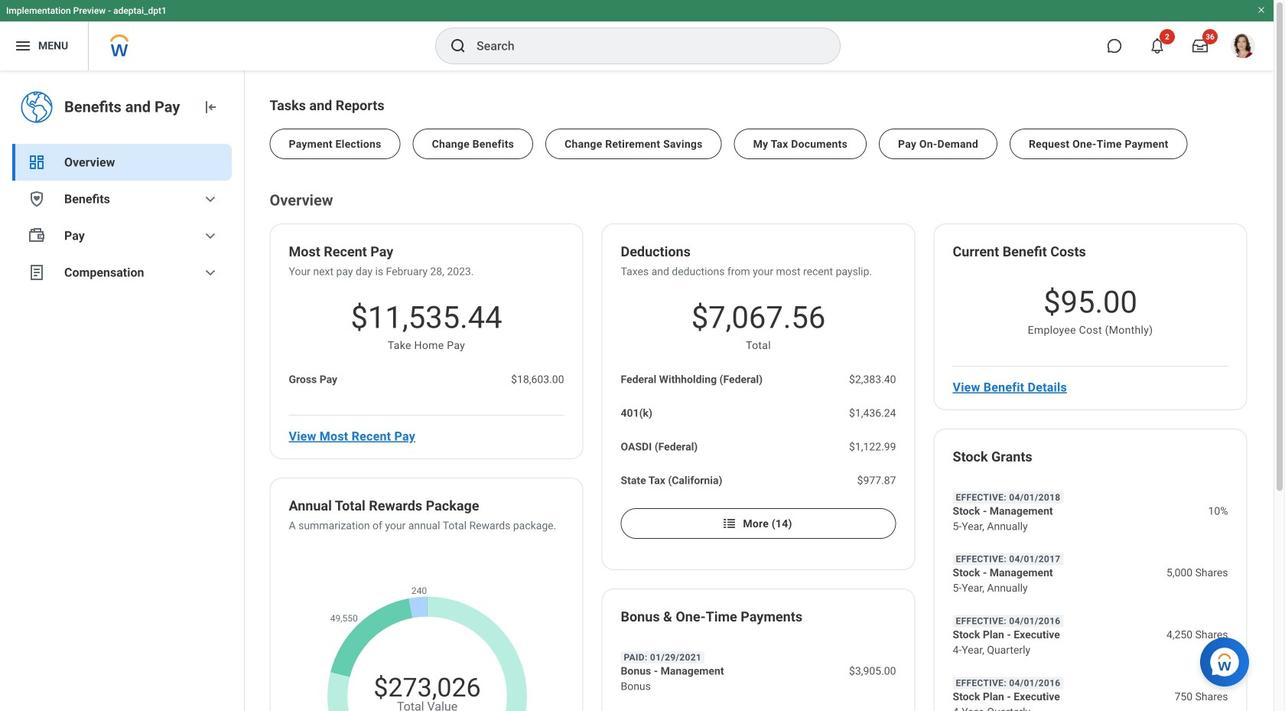 Task type: describe. For each thing, give the bounding box(es) containing it.
a summarization of your annual total rewards package. element
[[289, 518, 557, 533]]

Search Workday  search field
[[477, 29, 809, 63]]

your next pay day is february 28, 2023. element
[[289, 264, 474, 279]]

bonus & one-time payments element
[[621, 608, 803, 629]]

chevron down small image for document alt image
[[201, 263, 220, 282]]

profile logan mcneil image
[[1232, 34, 1256, 61]]

close environment banner image
[[1258, 5, 1267, 15]]

notifications large image
[[1150, 38, 1166, 54]]

dashboard image
[[28, 153, 46, 171]]

search image
[[449, 37, 468, 55]]

annual total rewards package element
[[289, 497, 480, 518]]

inbox large image
[[1193, 38, 1209, 54]]



Task type: vqa. For each thing, say whether or not it's contained in the screenshot.
Yes
no



Task type: locate. For each thing, give the bounding box(es) containing it.
2 vertical spatial chevron down small image
[[201, 263, 220, 282]]

chevron down small image
[[201, 190, 220, 208], [201, 227, 220, 245], [201, 263, 220, 282]]

2 chevron down small image from the top
[[201, 227, 220, 245]]

document alt image
[[28, 263, 46, 282]]

task pay image
[[28, 227, 46, 245]]

navigation pane region
[[0, 70, 245, 711]]

0 vertical spatial chevron down small image
[[201, 190, 220, 208]]

chevron down small image for the task pay icon
[[201, 227, 220, 245]]

chevron down small image for benefits image
[[201, 190, 220, 208]]

benefits image
[[28, 190, 46, 208]]

list
[[270, 116, 1250, 159]]

list view image
[[722, 516, 737, 531]]

3 chevron down small image from the top
[[201, 263, 220, 282]]

stock grants element
[[953, 448, 1033, 469]]

taxes and deductions from your most recent payslip. element
[[621, 264, 873, 279]]

banner
[[0, 0, 1274, 70]]

1 chevron down small image from the top
[[201, 190, 220, 208]]

justify image
[[14, 37, 32, 55]]

1 vertical spatial chevron down small image
[[201, 227, 220, 245]]

benefits and pay element
[[64, 96, 189, 118]]

deductions element
[[621, 243, 691, 264]]

transformation import image
[[201, 98, 220, 116]]

current benefit costs element
[[953, 243, 1087, 264]]

most recent pay element
[[289, 243, 394, 264]]



